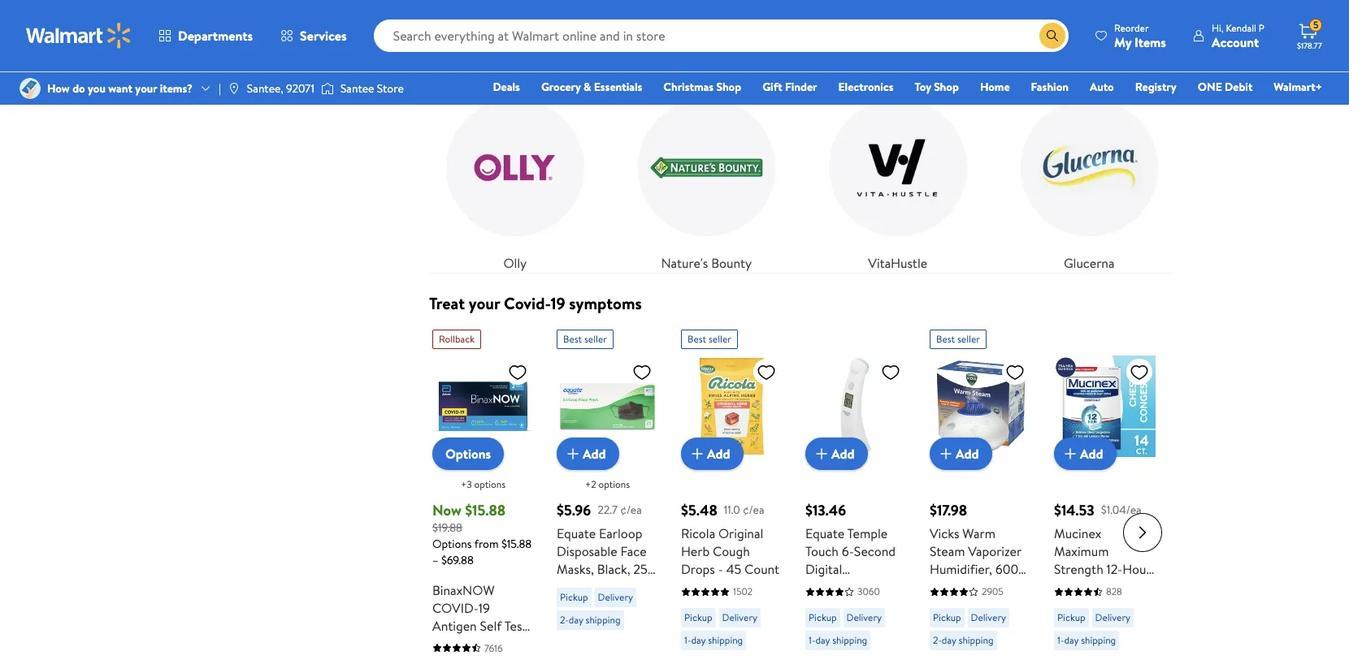 Task type: locate. For each thing, give the bounding box(es) containing it.
delivery for $5.96
[[598, 591, 633, 605]]

1-day shipping for $5.48
[[684, 634, 743, 648]]

2 shop from the left
[[934, 79, 959, 95]]

christmas
[[664, 79, 714, 95]]

0 horizontal spatial 2-
[[560, 614, 569, 628]]

add to favorites list, binaxnow covid‐19 antigen self test, 1 pack, 2 tests total, reliable test with 15-minute results, detects multiple covid-19 variants, same technology doctors use to test for covid-19 image
[[508, 363, 528, 383]]

-
[[718, 561, 723, 579]]

1- down the tablets,
[[1058, 634, 1064, 648]]

2 horizontal spatial best
[[936, 333, 955, 346]]

 image
[[227, 82, 240, 95]]

1
[[432, 635, 437, 653]]

count inside $14.53 $1.04/ea mucinex maximum strength 12-hour chest congestion expectorant tablets, 14 count
[[1115, 615, 1150, 632]]

0 horizontal spatial seller
[[584, 333, 607, 346]]

1 add from the left
[[583, 445, 606, 463]]

day for $17.98
[[942, 634, 956, 648]]

christmas shop link
[[656, 78, 749, 96]]

spring valley link
[[621, 0, 793, 69]]

shipping down "14"
[[1081, 634, 1116, 648]]

3 1-day shipping from the left
[[1058, 634, 1116, 648]]

1- down thermometer
[[809, 634, 816, 648]]

pickup for $17.98
[[933, 611, 961, 625]]

6 product group from the left
[[1054, 324, 1156, 665]]

delivery down 3060
[[847, 611, 882, 625]]

services
[[300, 27, 347, 45]]

count for $5.48
[[745, 561, 780, 579]]

black,
[[597, 561, 630, 579]]

pickup for $14.53
[[1058, 611, 1086, 625]]

¢/ea right 22.7
[[620, 502, 642, 518]]

0 horizontal spatial your
[[135, 80, 157, 97]]

0 horizontal spatial  image
[[20, 78, 41, 99]]

electronics link
[[831, 78, 901, 96]]

add button up +2
[[557, 438, 619, 471]]

1 product group from the left
[[432, 324, 534, 665]]

1 add button from the left
[[557, 438, 619, 471]]

day for $5.48
[[691, 634, 706, 648]]

add button up $13.46
[[806, 438, 868, 471]]

1 1- from the left
[[684, 634, 691, 648]]

pickup down masks,
[[560, 591, 588, 605]]

one
[[1198, 79, 1222, 95]]

pickup down ft,
[[933, 611, 961, 625]]

3 best seller from the left
[[936, 333, 980, 346]]

|
[[219, 80, 221, 97]]

1 ¢/ea from the left
[[620, 502, 642, 518]]

2 add to cart image from the left
[[688, 445, 707, 464]]

home
[[980, 79, 1010, 95]]

2 add button from the left
[[681, 438, 743, 471]]

drops
[[681, 561, 715, 579]]

25
[[633, 561, 648, 579]]

$5.96 22.7 ¢/ea equate earloop disposable face masks, black, 25 count
[[557, 501, 648, 597]]

1 add to cart image from the left
[[812, 445, 832, 464]]

fashion
[[1031, 79, 1069, 95]]

equate link
[[429, 0, 601, 69]]

day down drops
[[691, 634, 706, 648]]

3 1- from the left
[[1058, 634, 1064, 648]]

shop inside christmas shop link
[[716, 79, 741, 95]]

1 1-day shipping from the left
[[684, 634, 743, 648]]

disposable
[[557, 543, 617, 561]]

1 vertical spatial 2-day shipping
[[933, 634, 994, 648]]

4 add from the left
[[956, 445, 979, 463]]

best for $5.96
[[563, 333, 582, 346]]

count inside $5.96 22.7 ¢/ea equate earloop disposable face masks, black, 25 count
[[557, 579, 592, 597]]

1 add to cart image from the left
[[563, 445, 583, 464]]

1 horizontal spatial 2-
[[933, 634, 942, 648]]

digital
[[806, 561, 842, 579]]

tylenol link
[[812, 0, 984, 69]]

best up ricola original herb cough drops - 45 count image
[[688, 333, 706, 346]]

product group containing $17.98
[[930, 324, 1032, 665]]

delivery
[[598, 591, 633, 605], [722, 611, 758, 625], [847, 611, 882, 625], [971, 611, 1006, 625], [1095, 611, 1131, 625]]

3 seller from the left
[[958, 333, 980, 346]]

best for $5.48
[[688, 333, 706, 346]]

2-day shipping down v150ryupc
[[933, 634, 994, 648]]

list
[[419, 0, 1185, 273]]

nature's
[[661, 254, 708, 272]]

add to cart image up $5.96
[[563, 445, 583, 464]]

pickup
[[560, 591, 588, 605], [684, 611, 713, 625], [809, 611, 837, 625], [933, 611, 961, 625], [1058, 611, 1086, 625]]

delivery for $5.48
[[722, 611, 758, 625]]

product group containing $5.96
[[557, 324, 658, 665]]

options for now $15.88
[[474, 478, 506, 492]]

1 horizontal spatial your
[[469, 293, 500, 315]]

treat
[[429, 293, 465, 315]]

7616
[[484, 642, 503, 656]]

$15.88
[[465, 501, 506, 521], [501, 536, 532, 552]]

1 horizontal spatial best seller
[[688, 333, 731, 346]]

0 horizontal spatial 2-day shipping
[[560, 614, 621, 628]]

¢/ea inside $5.96 22.7 ¢/ea equate earloop disposable face masks, black, 25 count
[[620, 502, 642, 518]]

3 add from the left
[[832, 445, 855, 463]]

2 horizontal spatial count
[[1115, 615, 1150, 632]]

seller down the symptoms
[[584, 333, 607, 346]]

2 best from the left
[[688, 333, 706, 346]]

add for $17.98
[[956, 445, 979, 463]]

2 horizontal spatial seller
[[958, 333, 980, 346]]

best seller down the symptoms
[[563, 333, 607, 346]]

pickup down drops
[[684, 611, 713, 625]]

1 horizontal spatial equate
[[557, 525, 596, 543]]

22.7
[[598, 502, 618, 518]]

1 horizontal spatial 2-day shipping
[[933, 634, 994, 648]]

grocery & essentials
[[541, 79, 642, 95]]

+2 options
[[585, 478, 630, 492]]

best down the 19
[[563, 333, 582, 346]]

product group
[[432, 324, 534, 665], [557, 324, 658, 665], [681, 324, 783, 665], [806, 324, 907, 665], [930, 324, 1032, 665], [1054, 324, 1156, 665]]

equate
[[496, 50, 535, 68], [557, 525, 596, 543], [806, 525, 845, 543]]

$14.53
[[1054, 501, 1095, 521]]

day down masks,
[[569, 614, 583, 628]]

2 seller from the left
[[709, 333, 731, 346]]

strength
[[1054, 561, 1104, 579]]

add up 11.0
[[707, 445, 730, 463]]

delivery down 2905
[[971, 611, 1006, 625]]

olly link
[[429, 82, 601, 273]]

deals
[[493, 79, 520, 95]]

2 best seller from the left
[[688, 333, 731, 346]]

1 horizontal spatial count
[[745, 561, 780, 579]]

delivery down the black,
[[598, 591, 633, 605]]

seller
[[584, 333, 607, 346], [709, 333, 731, 346], [958, 333, 980, 346]]

add for $5.48
[[707, 445, 730, 463]]

4 product group from the left
[[806, 324, 907, 665]]

2 product group from the left
[[557, 324, 658, 665]]

count right "14"
[[1115, 615, 1150, 632]]

 image
[[20, 78, 41, 99], [321, 80, 334, 97]]

day down the tablets,
[[1064, 634, 1079, 648]]

best seller up ricola original herb cough drops - 45 count image
[[688, 333, 731, 346]]

3060
[[858, 585, 880, 599]]

1 vertical spatial options
[[432, 536, 472, 552]]

2
[[472, 635, 479, 653]]

1 horizontal spatial ¢/ea
[[743, 502, 764, 518]]

$15.88 right from
[[501, 536, 532, 552]]

add button
[[557, 438, 619, 471], [681, 438, 743, 471], [806, 438, 868, 471], [930, 438, 992, 471], [1054, 438, 1117, 471]]

debit
[[1225, 79, 1253, 95]]

pickup down chest
[[1058, 611, 1086, 625]]

shop down valley on the top right of page
[[716, 79, 741, 95]]

1 horizontal spatial add to cart image
[[1061, 445, 1080, 464]]

add to cart image up $17.98
[[936, 445, 956, 464]]

1 options from the left
[[474, 478, 506, 492]]

delivery for $14.53
[[1095, 611, 1131, 625]]

add to cart image up $13.46
[[812, 445, 832, 464]]

add up $17.98
[[956, 445, 979, 463]]

count for $5.96
[[557, 579, 592, 597]]

2 add from the left
[[707, 445, 730, 463]]

add to cart image
[[563, 445, 583, 464], [688, 445, 707, 464], [936, 445, 956, 464]]

1 horizontal spatial 1-
[[809, 634, 816, 648]]

grocery & essentials link
[[534, 78, 650, 96]]

search icon image
[[1046, 29, 1059, 42]]

0 horizontal spatial options
[[474, 478, 506, 492]]

auto
[[1090, 79, 1114, 95]]

2 horizontal spatial best seller
[[936, 333, 980, 346]]

 image for santee store
[[321, 80, 334, 97]]

1 horizontal spatial add to cart image
[[688, 445, 707, 464]]

11.0
[[724, 502, 740, 518]]

2-day shipping for $17.98
[[933, 634, 994, 648]]

add button up $5.48
[[681, 438, 743, 471]]

0 vertical spatial your
[[135, 80, 157, 97]]

 image right 92071
[[321, 80, 334, 97]]

shop for toy shop
[[934, 79, 959, 95]]

1 horizontal spatial options
[[599, 478, 630, 492]]

vitahustle
[[868, 254, 928, 272]]

options link
[[432, 438, 504, 471]]

$5.96
[[557, 501, 591, 521]]

maximum
[[1054, 543, 1109, 561]]

seller up ricola original herb cough drops - 45 count image
[[709, 333, 731, 346]]

options down now
[[432, 536, 472, 552]]

3 add to cart image from the left
[[936, 445, 956, 464]]

chest
[[1054, 579, 1087, 597]]

2905
[[982, 585, 1004, 599]]

2- right the test,
[[560, 614, 569, 628]]

fashion link
[[1024, 78, 1076, 96]]

1 seller from the left
[[584, 333, 607, 346]]

day down v150ryupc
[[942, 634, 956, 648]]

2-day shipping down masks,
[[560, 614, 621, 628]]

seller up vicks warm steam vaporizer humidifier, 600 sq ft, white, v150ryupc image
[[958, 333, 980, 346]]

2 options from the left
[[599, 478, 630, 492]]

mucinex
[[1054, 525, 1102, 543]]

1 horizontal spatial best
[[688, 333, 706, 346]]

2 ¢/ea from the left
[[743, 502, 764, 518]]

2 add to cart image from the left
[[1061, 445, 1080, 464]]

reorder
[[1114, 21, 1149, 35]]

options
[[474, 478, 506, 492], [599, 478, 630, 492]]

add up +2
[[583, 445, 606, 463]]

best seller up vicks warm steam vaporizer humidifier, 600 sq ft, white, v150ryupc image
[[936, 333, 980, 346]]

count right 45
[[745, 561, 780, 579]]

2 horizontal spatial 1-
[[1058, 634, 1064, 648]]

shipping for $5.48
[[708, 634, 743, 648]]

1 shop from the left
[[716, 79, 741, 95]]

add button up $14.53
[[1054, 438, 1117, 471]]

1 horizontal spatial seller
[[709, 333, 731, 346]]

2- down v150ryupc
[[933, 634, 942, 648]]

shipping down v150ryupc
[[959, 634, 994, 648]]

0 horizontal spatial ¢/ea
[[620, 502, 642, 518]]

0 horizontal spatial shop
[[716, 79, 741, 95]]

gift finder link
[[755, 78, 825, 96]]

$5.48
[[681, 501, 718, 521]]

day down thermometer
[[816, 634, 830, 648]]

departments button
[[145, 16, 267, 55]]

tablets,
[[1054, 615, 1097, 632]]

electronics
[[838, 79, 894, 95]]

92071
[[286, 80, 315, 97]]

0 horizontal spatial best seller
[[563, 333, 607, 346]]

delivery for $17.98
[[971, 611, 1006, 625]]

1-day shipping down 1502
[[684, 634, 743, 648]]

add to cart image
[[812, 445, 832, 464], [1061, 445, 1080, 464]]

shop inside toy shop link
[[934, 79, 959, 95]]

1 vertical spatial your
[[469, 293, 500, 315]]

shipping down 1502
[[708, 634, 743, 648]]

rollback
[[439, 333, 475, 346]]

delivery down 828
[[1095, 611, 1131, 625]]

5 product group from the left
[[930, 324, 1032, 665]]

0 horizontal spatial equate
[[496, 50, 535, 68]]

day for $5.96
[[569, 614, 583, 628]]

¢/ea right 11.0
[[743, 502, 764, 518]]

day
[[569, 614, 583, 628], [691, 634, 706, 648], [816, 634, 830, 648], [942, 634, 956, 648], [1064, 634, 1079, 648]]

count down disposable
[[557, 579, 592, 597]]

$15.88 down +3 options
[[465, 501, 506, 521]]

2 horizontal spatial 1-day shipping
[[1058, 634, 1116, 648]]

tylenol
[[878, 50, 918, 68]]

0 horizontal spatial count
[[557, 579, 592, 597]]

add to favorites list, equate temple touch 6-second digital thermometer image
[[881, 363, 901, 383]]

your right treat in the left top of the page
[[469, 293, 500, 315]]

equate down $13.46
[[806, 525, 845, 543]]

now
[[432, 501, 462, 521]]

1-day shipping down the tablets,
[[1058, 634, 1116, 648]]

add to cart image up $5.48
[[688, 445, 707, 464]]

options right +2
[[599, 478, 630, 492]]

1-day shipping down thermometer
[[809, 634, 867, 648]]

+2
[[585, 478, 596, 492]]

1 vertical spatial 2-
[[933, 634, 942, 648]]

equate down $5.96
[[557, 525, 596, 543]]

count inside $5.48 11.0 ¢/ea ricola original herb cough drops - 45 count
[[745, 561, 780, 579]]

2- for $5.96
[[560, 614, 569, 628]]

shipping down the black,
[[586, 614, 621, 628]]

binaxnow covid‐19 antigen self test, 1 pack, 2 tests total, reli
[[432, 582, 530, 665]]

your right want
[[135, 80, 157, 97]]

1 best seller from the left
[[563, 333, 607, 346]]

2 horizontal spatial add to cart image
[[936, 445, 956, 464]]

best up vicks warm steam vaporizer humidifier, 600 sq ft, white, v150ryupc image
[[936, 333, 955, 346]]

2 horizontal spatial equate
[[806, 525, 845, 543]]

0 horizontal spatial add to cart image
[[563, 445, 583, 464]]

delivery down 1502
[[722, 611, 758, 625]]

¢/ea inside $5.48 11.0 ¢/ea ricola original herb cough drops - 45 count
[[743, 502, 764, 518]]

0 vertical spatial 2-
[[560, 614, 569, 628]]

add to cart image up $14.53
[[1061, 445, 1080, 464]]

pickup for $5.96
[[560, 591, 588, 605]]

best seller for $5.48
[[688, 333, 731, 346]]

add button for $5.48
[[681, 438, 743, 471]]

1 vertical spatial $15.88
[[501, 536, 532, 552]]

1- down drops
[[684, 634, 691, 648]]

0 horizontal spatial 1-day shipping
[[684, 634, 743, 648]]

shipping for $17.98
[[959, 634, 994, 648]]

your
[[135, 80, 157, 97], [469, 293, 500, 315]]

seller for $5.48
[[709, 333, 731, 346]]

$19.88
[[432, 520, 462, 537]]

3 best from the left
[[936, 333, 955, 346]]

0 horizontal spatial add to cart image
[[812, 445, 832, 464]]

options right +3
[[474, 478, 506, 492]]

product group containing now $15.88
[[432, 324, 534, 665]]

options up +3
[[445, 446, 491, 463]]

1 horizontal spatial shop
[[934, 79, 959, 95]]

1 best from the left
[[563, 333, 582, 346]]

shop right toy on the right of page
[[934, 79, 959, 95]]

1 horizontal spatial  image
[[321, 80, 334, 97]]

second
[[854, 543, 896, 561]]

1502
[[733, 585, 753, 599]]

4 add button from the left
[[930, 438, 992, 471]]

one debit
[[1198, 79, 1253, 95]]

$178.77
[[1297, 40, 1322, 51]]

add up $13.46
[[832, 445, 855, 463]]

flonase link
[[1003, 0, 1175, 69]]

add button up $17.98
[[930, 438, 992, 471]]

bounty
[[711, 254, 752, 272]]

mucinex maximum strength 12-hour chest congestion expectorant tablets, 14 count image
[[1054, 356, 1156, 458]]

0 horizontal spatial 1-
[[684, 634, 691, 648]]

symptoms
[[569, 293, 642, 315]]

0 horizontal spatial best
[[563, 333, 582, 346]]

 image left how
[[20, 78, 41, 99]]

temple
[[847, 525, 888, 543]]

0 vertical spatial 2-day shipping
[[560, 614, 621, 628]]

equate up deals
[[496, 50, 535, 68]]

3 product group from the left
[[681, 324, 783, 665]]

add to cart image for delivery
[[812, 445, 832, 464]]

add to cart image for $17.98
[[936, 445, 956, 464]]

1 horizontal spatial 1-day shipping
[[809, 634, 867, 648]]

add up $14.53
[[1080, 445, 1104, 463]]

toy shop link
[[908, 78, 966, 96]]



Task type: describe. For each thing, give the bounding box(es) containing it.
600
[[996, 561, 1019, 579]]

binaxnow covid‐19 antigen self test, 1 pack, 2 tests total, reliable test with 15-minute results, detects multiple covid-19 variants, same technology doctors use to test for covid-19 image
[[432, 356, 534, 458]]

hi, kendall p account
[[1212, 21, 1265, 51]]

santee, 92071
[[247, 80, 315, 97]]

santee
[[341, 80, 374, 97]]

walmart image
[[26, 23, 132, 49]]

2 1- from the left
[[809, 634, 816, 648]]

gift finder
[[763, 79, 817, 95]]

add to cart image for 828
[[1061, 445, 1080, 464]]

equate earloop disposable face masks, black, 25 count image
[[557, 356, 658, 458]]

do
[[72, 80, 85, 97]]

valley
[[709, 50, 743, 68]]

shop for christmas shop
[[716, 79, 741, 95]]

add to cart image for $5.48
[[688, 445, 707, 464]]

1- for $14.53
[[1058, 634, 1064, 648]]

$1.04/ea
[[1101, 502, 1142, 518]]

vicks
[[930, 525, 960, 543]]

+3
[[461, 478, 472, 492]]

equate temple touch 6-second digital thermometer image
[[806, 356, 907, 458]]

1- for $5.48
[[684, 634, 691, 648]]

$69.88
[[441, 552, 474, 569]]

sq
[[930, 579, 942, 597]]

white,
[[961, 579, 998, 597]]

2- for $17.98
[[933, 634, 942, 648]]

reorder my items
[[1114, 21, 1166, 51]]

my
[[1114, 33, 1132, 51]]

vitahustle link
[[812, 82, 984, 273]]

spring
[[670, 50, 706, 68]]

ricola
[[681, 525, 715, 543]]

original
[[719, 525, 764, 543]]

shipping down 3060
[[832, 634, 867, 648]]

pickup for $5.48
[[684, 611, 713, 625]]

tests
[[482, 635, 510, 653]]

toy shop
[[915, 79, 959, 95]]

14
[[1100, 615, 1112, 632]]

nature's bounty link
[[621, 82, 793, 273]]

list containing equate
[[419, 0, 1185, 273]]

pickup down thermometer
[[809, 611, 837, 625]]

 image for how do you want your items?
[[20, 78, 41, 99]]

humidifier,
[[930, 561, 992, 579]]

add button for $17.98
[[930, 438, 992, 471]]

covid-
[[504, 293, 551, 315]]

finder
[[785, 79, 817, 95]]

2 1-day shipping from the left
[[809, 634, 867, 648]]

best seller for $17.98
[[936, 333, 980, 346]]

19
[[551, 293, 565, 315]]

v150ryupc
[[930, 597, 1000, 615]]

add to favorites list, mucinex maximum strength 12-hour chest congestion expectorant tablets, 14 count image
[[1130, 363, 1149, 383]]

toy
[[915, 79, 931, 95]]

options for $5.96
[[599, 478, 630, 492]]

walmart+
[[1274, 79, 1323, 95]]

+3 options
[[461, 478, 506, 492]]

Walmart Site-Wide search field
[[374, 20, 1069, 52]]

grocery
[[541, 79, 581, 95]]

add to cart image for $5.96
[[563, 445, 583, 464]]

shipping for $5.96
[[586, 614, 621, 628]]

best for $17.98
[[936, 333, 955, 346]]

expectorant
[[1054, 597, 1124, 615]]

binaxnow
[[432, 582, 495, 600]]

828
[[1106, 585, 1122, 599]]

add to favorites list, vicks warm steam vaporizer humidifier, 600 sq ft, white, v150ryupc image
[[1005, 363, 1025, 383]]

options inside now $15.88 $19.88 options from $15.88 – $69.88
[[432, 536, 472, 552]]

registry link
[[1128, 78, 1184, 96]]

departments
[[178, 27, 253, 45]]

face
[[621, 543, 647, 561]]

auto link
[[1083, 78, 1121, 96]]

ricola original herb cough drops - 45 count image
[[681, 356, 783, 458]]

one debit link
[[1191, 78, 1260, 96]]

0 vertical spatial options
[[445, 446, 491, 463]]

equate inside $13.46 equate temple touch 6-second digital thermometer
[[806, 525, 845, 543]]

steam
[[930, 543, 965, 561]]

registry
[[1135, 79, 1177, 95]]

day for $14.53
[[1064, 634, 1079, 648]]

add button for $5.96
[[557, 438, 619, 471]]

45
[[726, 561, 741, 579]]

$17.98
[[930, 501, 967, 521]]

product group containing $5.48
[[681, 324, 783, 665]]

gift
[[763, 79, 782, 95]]

covid‐19
[[432, 600, 490, 617]]

$14.53 $1.04/ea mucinex maximum strength 12-hour chest congestion expectorant tablets, 14 count
[[1054, 501, 1155, 632]]

hour
[[1123, 561, 1151, 579]]

¢/ea for $5.96
[[620, 502, 642, 518]]

add to favorites list, ricola original herb cough drops - 45 count image
[[757, 363, 776, 383]]

nature's bounty
[[661, 254, 752, 272]]

12-
[[1107, 561, 1123, 579]]

product group containing $13.46
[[806, 324, 907, 665]]

2-day shipping for $5.96
[[560, 614, 621, 628]]

6-
[[842, 543, 854, 561]]

0 vertical spatial $15.88
[[465, 501, 506, 521]]

hi,
[[1212, 21, 1224, 35]]

vicks warm steam vaporizer humidifier, 600 sq ft, white, v150ryupc image
[[930, 356, 1032, 458]]

deals link
[[486, 78, 527, 96]]

Search search field
[[374, 20, 1069, 52]]

add to favorites list, equate earloop disposable face masks, black, 25 count image
[[632, 363, 652, 383]]

store
[[377, 80, 404, 97]]

1-day shipping for $14.53
[[1058, 634, 1116, 648]]

&
[[584, 79, 591, 95]]

antigen
[[432, 617, 477, 635]]

congestion
[[1091, 579, 1155, 597]]

p
[[1259, 21, 1265, 35]]

glucerna
[[1064, 254, 1115, 272]]

equate inside list
[[496, 50, 535, 68]]

next slide for product carousel list image
[[1123, 513, 1162, 552]]

best seller for $5.96
[[563, 333, 607, 346]]

product group containing $14.53
[[1054, 324, 1156, 665]]

total,
[[432, 653, 463, 665]]

seller for $5.96
[[584, 333, 607, 346]]

¢/ea for $5.48
[[743, 502, 764, 518]]

shipping for $14.53
[[1081, 634, 1116, 648]]

you
[[88, 80, 106, 97]]

services button
[[267, 16, 361, 55]]

add for $5.96
[[583, 445, 606, 463]]

kendall
[[1226, 21, 1257, 35]]

flonase
[[1068, 50, 1111, 68]]

$13.46
[[806, 501, 846, 521]]

self
[[480, 617, 502, 635]]

5 add from the left
[[1080, 445, 1104, 463]]

5 add button from the left
[[1054, 438, 1117, 471]]

santee store
[[341, 80, 404, 97]]

equate inside $5.96 22.7 ¢/ea equate earloop disposable face masks, black, 25 count
[[557, 525, 596, 543]]

3 add button from the left
[[806, 438, 868, 471]]

seller for $17.98
[[958, 333, 980, 346]]

test,
[[504, 617, 530, 635]]

now $15.88 $19.88 options from $15.88 – $69.88
[[432, 501, 532, 569]]

olly
[[503, 254, 527, 272]]

how
[[47, 80, 70, 97]]



Task type: vqa. For each thing, say whether or not it's contained in the screenshot.
6
no



